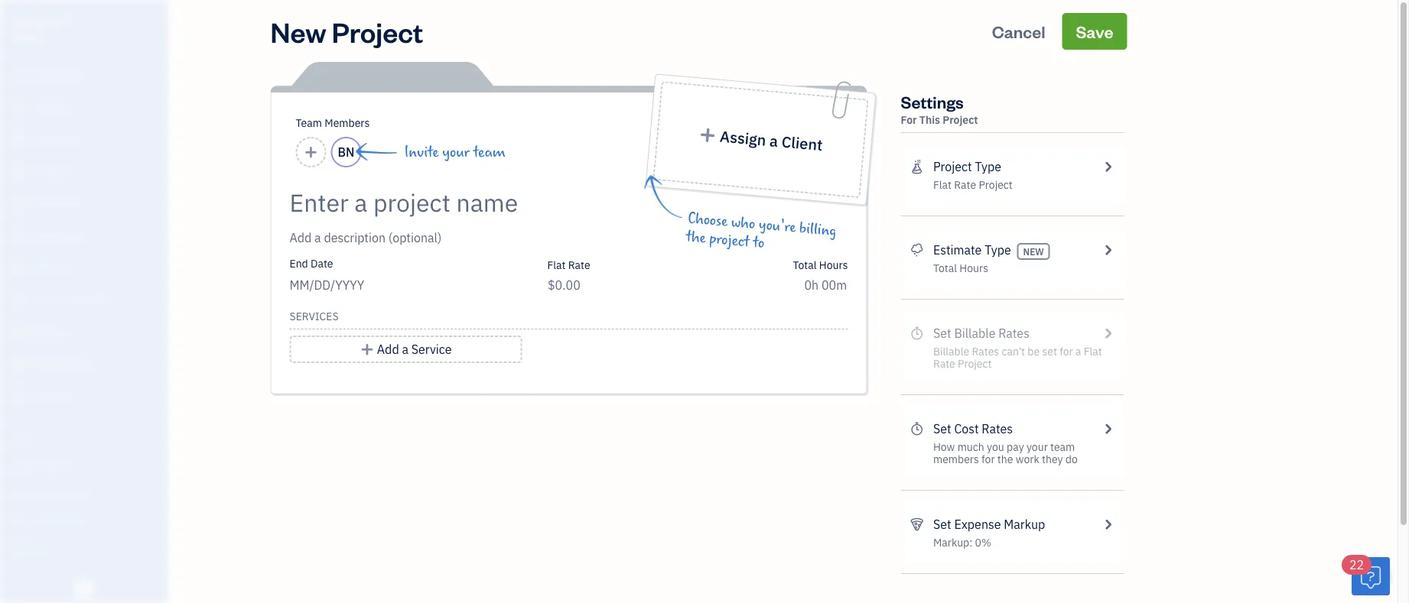 Task type: vqa. For each thing, say whether or not it's contained in the screenshot.
bottom 'Health'
no



Task type: describe. For each thing, give the bounding box(es) containing it.
chevronright image for estimate type
[[1101, 241, 1115, 259]]

set expense markup
[[933, 517, 1045, 533]]

service
[[411, 342, 452, 358]]

team members inside main 'element'
[[11, 459, 78, 472]]

set cost rates
[[933, 421, 1013, 437]]

billing
[[799, 220, 837, 240]]

timetracking image
[[910, 420, 924, 438]]

and
[[37, 488, 53, 500]]

projects image
[[910, 158, 924, 176]]

add team member image
[[304, 143, 318, 161]]

new project
[[270, 13, 423, 49]]

work
[[1016, 452, 1039, 467]]

choose
[[687, 210, 728, 230]]

type for project type
[[975, 159, 1001, 175]]

settings for settings
[[11, 544, 47, 557]]

1 horizontal spatial team members
[[296, 116, 370, 130]]

settings for settings for this project
[[901, 91, 964, 112]]

llc
[[49, 14, 70, 29]]

flat rate project
[[933, 178, 1013, 192]]

chart image
[[10, 357, 28, 373]]

22 button
[[1342, 555, 1390, 596]]

Project Name text field
[[290, 187, 710, 218]]

how
[[933, 440, 955, 454]]

1 horizontal spatial services
[[290, 309, 339, 324]]

set for set cost rates
[[933, 421, 951, 437]]

items and services link
[[4, 481, 164, 508]]

a for assign
[[769, 131, 779, 151]]

rates
[[982, 421, 1013, 437]]

dashboard image
[[10, 68, 28, 83]]

settings link
[[4, 538, 164, 565]]

owner
[[12, 30, 43, 43]]

estimate type
[[933, 242, 1011, 258]]

flat for flat rate project
[[933, 178, 952, 192]]

1 horizontal spatial total hours
[[933, 261, 988, 275]]

save button
[[1062, 13, 1127, 50]]

services inside main 'element'
[[55, 488, 92, 500]]

invite your team
[[404, 144, 505, 161]]

cost
[[954, 421, 979, 437]]

new
[[270, 13, 326, 49]]

report image
[[10, 389, 28, 405]]

cancel
[[992, 20, 1045, 42]]

cancel button
[[978, 13, 1059, 50]]

project
[[709, 231, 750, 251]]

end date
[[290, 257, 333, 271]]

payment image
[[10, 197, 28, 212]]

bank connections
[[11, 516, 90, 529]]

freshbooks image
[[72, 579, 96, 597]]

invoice image
[[10, 164, 28, 180]]

set for set expense markup
[[933, 517, 951, 533]]

expense image
[[10, 229, 28, 244]]

members
[[933, 452, 979, 467]]

type for estimate type
[[985, 242, 1011, 258]]

bank
[[11, 516, 33, 529]]

bank connections link
[[4, 509, 164, 536]]

this
[[919, 113, 940, 127]]

who
[[731, 214, 756, 233]]

apps link
[[4, 425, 164, 451]]

project type
[[933, 159, 1001, 175]]

items
[[11, 488, 35, 500]]

estimates image
[[910, 241, 924, 259]]



Task type: locate. For each thing, give the bounding box(es) containing it.
1 vertical spatial plus image
[[360, 340, 374, 359]]

0 horizontal spatial the
[[685, 228, 707, 247]]

expenses image
[[910, 516, 924, 534]]

1 vertical spatial set
[[933, 517, 951, 533]]

1 horizontal spatial a
[[769, 131, 779, 151]]

plus image
[[698, 127, 717, 143], [360, 340, 374, 359]]

end
[[290, 257, 308, 271]]

2 chevronright image from the top
[[1101, 241, 1115, 259]]

plus image left add
[[360, 340, 374, 359]]

1 horizontal spatial total
[[933, 261, 957, 275]]

add a service
[[377, 342, 452, 358]]

hours down estimate type
[[960, 261, 988, 275]]

settings inside "link"
[[11, 544, 47, 557]]

1 horizontal spatial hours
[[960, 261, 988, 275]]

3 chevronright image from the top
[[1101, 516, 1115, 534]]

flat down project type
[[933, 178, 952, 192]]

0 horizontal spatial plus image
[[360, 340, 374, 359]]

0%
[[975, 536, 991, 550]]

team members up bn
[[296, 116, 370, 130]]

1 vertical spatial flat
[[547, 258, 566, 272]]

plus image for assign
[[698, 127, 717, 143]]

date
[[311, 257, 333, 271]]

22
[[1349, 557, 1364, 573]]

2 set from the top
[[933, 517, 951, 533]]

flat rate
[[547, 258, 590, 272]]

much
[[957, 440, 984, 454]]

your right invite
[[442, 144, 470, 161]]

team
[[473, 144, 505, 161], [1050, 440, 1075, 454]]

type
[[975, 159, 1001, 175], [985, 242, 1011, 258]]

rate
[[954, 178, 976, 192], [568, 258, 590, 272]]

markup:
[[933, 536, 973, 550]]

services down end date
[[290, 309, 339, 324]]

project
[[332, 13, 423, 49], [943, 113, 978, 127], [933, 159, 972, 175], [979, 178, 1013, 192]]

client image
[[10, 100, 28, 116]]

type up flat rate project
[[975, 159, 1001, 175]]

0 vertical spatial the
[[685, 228, 707, 247]]

resource center badge image
[[1352, 558, 1390, 596]]

how much you pay your team members for the work they do
[[933, 440, 1078, 467]]

Hourly Budget text field
[[804, 277, 848, 293]]

1 horizontal spatial team
[[296, 116, 322, 130]]

for
[[901, 113, 917, 127]]

main element
[[0, 0, 207, 604]]

total hours down "estimate"
[[933, 261, 988, 275]]

project inside settings for this project
[[943, 113, 978, 127]]

your inside how much you pay your team members for the work they do
[[1027, 440, 1048, 454]]

for
[[982, 452, 995, 467]]

0 vertical spatial a
[[769, 131, 779, 151]]

set
[[933, 421, 951, 437], [933, 517, 951, 533]]

0 horizontal spatial members
[[38, 459, 78, 472]]

1 vertical spatial services
[[55, 488, 92, 500]]

services right and
[[55, 488, 92, 500]]

you're
[[758, 216, 797, 236]]

0 vertical spatial set
[[933, 421, 951, 437]]

the
[[685, 228, 707, 247], [997, 452, 1013, 467]]

0 vertical spatial flat
[[933, 178, 952, 192]]

1 set from the top
[[933, 421, 951, 437]]

0 horizontal spatial team
[[473, 144, 505, 161]]

team up items
[[11, 459, 36, 472]]

team up project name text box
[[473, 144, 505, 161]]

new
[[1023, 245, 1044, 258]]

invite
[[404, 144, 439, 161]]

team members up and
[[11, 459, 78, 472]]

assign
[[719, 126, 767, 150]]

settings inside settings for this project
[[901, 91, 964, 112]]

project image
[[10, 261, 28, 276]]

1 vertical spatial team members
[[11, 459, 78, 472]]

1 horizontal spatial settings
[[901, 91, 964, 112]]

flat up amount (usd) text box
[[547, 258, 566, 272]]

add
[[377, 342, 399, 358]]

you
[[987, 440, 1004, 454]]

team
[[296, 116, 322, 130], [11, 459, 36, 472]]

set up how
[[933, 421, 951, 437]]

members up items and services
[[38, 459, 78, 472]]

1 horizontal spatial plus image
[[698, 127, 717, 143]]

connections
[[35, 516, 90, 529]]

rate for flat rate project
[[954, 178, 976, 192]]

chevronright image
[[1101, 158, 1115, 176], [1101, 241, 1115, 259], [1101, 516, 1115, 534]]

nelson
[[12, 14, 47, 29]]

rate for flat rate
[[568, 258, 590, 272]]

a left client
[[769, 131, 779, 151]]

1 vertical spatial your
[[1027, 440, 1048, 454]]

the right for
[[997, 452, 1013, 467]]

save
[[1076, 20, 1113, 42]]

a inside assign a client
[[769, 131, 779, 151]]

add a service button
[[290, 336, 522, 363]]

members inside main 'element'
[[38, 459, 78, 472]]

0 horizontal spatial your
[[442, 144, 470, 161]]

a
[[769, 131, 779, 151], [402, 342, 408, 358]]

1 vertical spatial settings
[[11, 544, 47, 557]]

choose who you're billing the project to
[[685, 210, 837, 252]]

0 vertical spatial team
[[473, 144, 505, 161]]

team right work
[[1050, 440, 1075, 454]]

flat for flat rate
[[547, 258, 566, 272]]

settings down bank at the left of the page
[[11, 544, 47, 557]]

a for add
[[402, 342, 408, 358]]

do
[[1065, 452, 1078, 467]]

rate up amount (usd) text box
[[568, 258, 590, 272]]

the inside how much you pay your team members for the work they do
[[997, 452, 1013, 467]]

chevronright image for project type
[[1101, 158, 1115, 176]]

0 vertical spatial plus image
[[698, 127, 717, 143]]

0 horizontal spatial hours
[[819, 258, 848, 272]]

members
[[325, 116, 370, 130], [38, 459, 78, 472]]

1 vertical spatial rate
[[568, 258, 590, 272]]

1 vertical spatial team
[[11, 459, 36, 472]]

0 vertical spatial settings
[[901, 91, 964, 112]]

2 vertical spatial chevronright image
[[1101, 516, 1115, 534]]

markup
[[1004, 517, 1045, 533]]

to
[[752, 234, 765, 252]]

0 vertical spatial type
[[975, 159, 1001, 175]]

total up hourly budget text box
[[793, 258, 817, 272]]

1 horizontal spatial the
[[997, 452, 1013, 467]]

0 horizontal spatial rate
[[568, 258, 590, 272]]

Amount (USD) text field
[[547, 277, 581, 293]]

your right pay
[[1027, 440, 1048, 454]]

1 vertical spatial the
[[997, 452, 1013, 467]]

total down "estimate"
[[933, 261, 957, 275]]

total
[[793, 258, 817, 272], [933, 261, 957, 275]]

End date in  format text field
[[290, 277, 476, 293]]

team up add team member image
[[296, 116, 322, 130]]

settings up this
[[901, 91, 964, 112]]

0 vertical spatial rate
[[954, 178, 976, 192]]

chevronright image for set expense markup
[[1101, 516, 1115, 534]]

assign a client button
[[653, 81, 869, 198]]

0 horizontal spatial flat
[[547, 258, 566, 272]]

your
[[442, 144, 470, 161], [1027, 440, 1048, 454]]

money image
[[10, 325, 28, 340]]

set up markup:
[[933, 517, 951, 533]]

1 vertical spatial members
[[38, 459, 78, 472]]

1 vertical spatial chevronright image
[[1101, 241, 1115, 259]]

1 horizontal spatial team
[[1050, 440, 1075, 454]]

items and services
[[11, 488, 92, 500]]

rate down project type
[[954, 178, 976, 192]]

expense
[[954, 517, 1001, 533]]

0 vertical spatial services
[[290, 309, 339, 324]]

team members
[[296, 116, 370, 130], [11, 459, 78, 472]]

Project Description text field
[[290, 229, 710, 247]]

0 horizontal spatial settings
[[11, 544, 47, 557]]

total hours
[[793, 258, 848, 272], [933, 261, 988, 275]]

markup: 0%
[[933, 536, 991, 550]]

0 horizontal spatial total
[[793, 258, 817, 272]]

services
[[290, 309, 339, 324], [55, 488, 92, 500]]

hours up hourly budget text box
[[819, 258, 848, 272]]

1 horizontal spatial rate
[[954, 178, 976, 192]]

nelson llc owner
[[12, 14, 70, 43]]

pay
[[1007, 440, 1024, 454]]

0 vertical spatial members
[[325, 116, 370, 130]]

1 chevronright image from the top
[[1101, 158, 1115, 176]]

settings
[[901, 91, 964, 112], [11, 544, 47, 557]]

1 vertical spatial a
[[402, 342, 408, 358]]

team inside main 'element'
[[11, 459, 36, 472]]

a right add
[[402, 342, 408, 358]]

plus image inside add a service button
[[360, 340, 374, 359]]

client
[[781, 132, 823, 155]]

1 horizontal spatial members
[[325, 116, 370, 130]]

1 horizontal spatial flat
[[933, 178, 952, 192]]

they
[[1042, 452, 1063, 467]]

hours
[[819, 258, 848, 272], [960, 261, 988, 275]]

bn
[[338, 144, 355, 160]]

1 horizontal spatial your
[[1027, 440, 1048, 454]]

team inside how much you pay your team members for the work they do
[[1050, 440, 1075, 454]]

the left project
[[685, 228, 707, 247]]

0 horizontal spatial team
[[11, 459, 36, 472]]

apps
[[11, 431, 34, 444]]

0 vertical spatial team
[[296, 116, 322, 130]]

total hours up hourly budget text box
[[793, 258, 848, 272]]

estimate image
[[10, 132, 28, 148]]

0 horizontal spatial a
[[402, 342, 408, 358]]

0 horizontal spatial total hours
[[793, 258, 848, 272]]

chevronright image
[[1101, 420, 1115, 438]]

0 horizontal spatial team members
[[11, 459, 78, 472]]

0 vertical spatial chevronright image
[[1101, 158, 1115, 176]]

members up bn
[[325, 116, 370, 130]]

plus image inside assign a client button
[[698, 127, 717, 143]]

team members link
[[4, 453, 164, 480]]

settings for this project
[[901, 91, 978, 127]]

plus image left assign
[[698, 127, 717, 143]]

1 vertical spatial team
[[1050, 440, 1075, 454]]

0 horizontal spatial services
[[55, 488, 92, 500]]

0 vertical spatial team members
[[296, 116, 370, 130]]

plus image for add
[[360, 340, 374, 359]]

type left new
[[985, 242, 1011, 258]]

estimate
[[933, 242, 982, 258]]

timer image
[[10, 293, 28, 308]]

flat
[[933, 178, 952, 192], [547, 258, 566, 272]]

assign a client
[[719, 126, 823, 155]]

1 vertical spatial type
[[985, 242, 1011, 258]]

the inside choose who you're billing the project to
[[685, 228, 707, 247]]

0 vertical spatial your
[[442, 144, 470, 161]]



